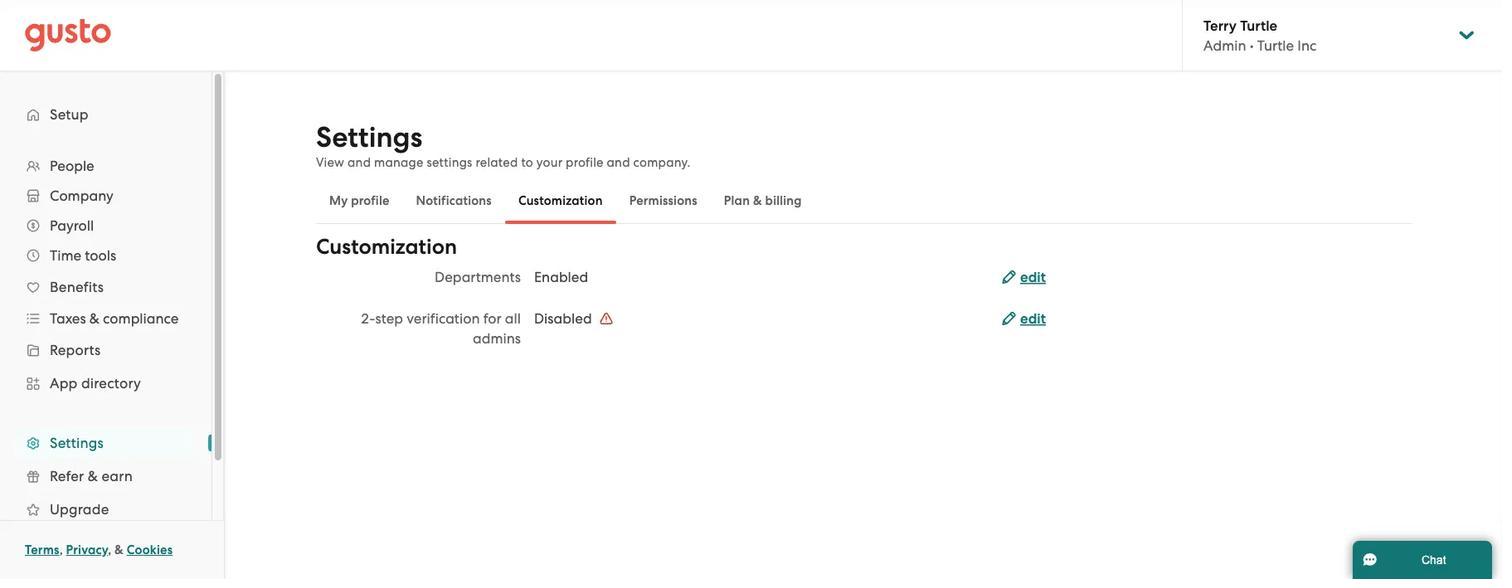 Task type: describe. For each thing, give the bounding box(es) containing it.
tools
[[85, 247, 116, 264]]

profile inside 'my profile' button
[[351, 193, 390, 208]]

notifications button
[[403, 181, 505, 221]]

permissions
[[630, 193, 698, 208]]

notifications
[[416, 193, 492, 208]]

settings tabs tab list
[[316, 178, 1411, 224]]

2-
[[361, 310, 376, 327]]

admins
[[473, 330, 521, 347]]

permissions button
[[616, 181, 711, 221]]

to
[[521, 155, 534, 170]]

1 vertical spatial customization
[[316, 234, 457, 260]]

refer & earn
[[50, 468, 133, 485]]

plan
[[724, 193, 750, 208]]

setup
[[50, 106, 89, 123]]

admin
[[1204, 37, 1247, 54]]

profile inside settings view and manage settings related to your profile and company.
[[566, 155, 604, 170]]

company.
[[634, 155, 691, 170]]

terms , privacy , & cookies
[[25, 543, 173, 558]]

& for earn
[[88, 468, 98, 485]]

cookies
[[127, 543, 173, 558]]

list containing people
[[0, 151, 212, 559]]

reports link
[[17, 335, 195, 365]]

home image
[[25, 19, 111, 52]]

chat button
[[1353, 541, 1493, 579]]

2 , from the left
[[108, 543, 111, 558]]

enabled
[[534, 269, 589, 285]]

compliance
[[103, 310, 179, 327]]

edit button for enabled
[[1002, 268, 1046, 288]]

reports
[[50, 342, 101, 358]]

company button
[[17, 181, 195, 211]]

terms link
[[25, 543, 59, 558]]

people
[[50, 158, 94, 174]]

departments
[[435, 269, 521, 285]]

step
[[376, 310, 403, 327]]

customization button
[[505, 181, 616, 221]]

your
[[537, 155, 563, 170]]

my
[[329, 193, 348, 208]]

app
[[50, 375, 78, 392]]

earn
[[102, 468, 133, 485]]

directory
[[81, 375, 141, 392]]

view
[[316, 155, 345, 170]]

0 vertical spatial turtle
[[1241, 17, 1278, 34]]

billing
[[766, 193, 802, 208]]

payroll
[[50, 217, 94, 234]]

my profile
[[329, 193, 390, 208]]

benefits
[[50, 279, 104, 295]]

terry turtle admin • turtle inc
[[1204, 17, 1317, 54]]

taxes & compliance button
[[17, 304, 195, 334]]

people button
[[17, 151, 195, 181]]

terms
[[25, 543, 59, 558]]



Task type: vqa. For each thing, say whether or not it's contained in the screenshot.
the right computer
no



Task type: locate. For each thing, give the bounding box(es) containing it.
0 vertical spatial profile
[[566, 155, 604, 170]]

profile
[[566, 155, 604, 170], [351, 193, 390, 208]]

0 horizontal spatial and
[[348, 155, 371, 170]]

list
[[0, 151, 212, 559]]

profile right the your
[[566, 155, 604, 170]]

edit button for disabled
[[1002, 309, 1046, 329]]

time tools
[[50, 247, 116, 264]]

1 and from the left
[[348, 155, 371, 170]]

0 vertical spatial edit button
[[1002, 268, 1046, 288]]

customization down the your
[[519, 193, 603, 208]]

& left earn
[[88, 468, 98, 485]]

1 horizontal spatial and
[[607, 155, 630, 170]]

0 vertical spatial edit
[[1021, 269, 1046, 286]]

for
[[484, 310, 502, 327]]

terry
[[1204, 17, 1237, 34]]

edit for disabled
[[1021, 310, 1046, 327]]

plan & billing button
[[711, 181, 816, 221]]

, left "privacy"
[[59, 543, 63, 558]]

turtle right •
[[1258, 37, 1295, 54]]

taxes & compliance
[[50, 310, 179, 327]]

chat
[[1422, 553, 1447, 566]]

profile right my at the left of page
[[351, 193, 390, 208]]

settings view and manage settings related to your profile and company.
[[316, 121, 691, 170]]

turtle up •
[[1241, 17, 1278, 34]]

2-step verification for all admins
[[361, 310, 521, 347]]

0 horizontal spatial settings
[[50, 435, 104, 451]]

gusto navigation element
[[0, 71, 212, 579]]

app directory
[[50, 375, 141, 392]]

customization inside button
[[519, 193, 603, 208]]

upgrade
[[50, 501, 109, 518]]

settings inside settings view and manage settings related to your profile and company.
[[316, 121, 423, 154]]

edit for enabled
[[1021, 269, 1046, 286]]

settings
[[427, 155, 473, 170]]

1 horizontal spatial settings
[[316, 121, 423, 154]]

inc
[[1298, 37, 1317, 54]]

plan & billing
[[724, 193, 802, 208]]

settings up "manage" on the left
[[316, 121, 423, 154]]

& inside button
[[753, 193, 762, 208]]

app directory link
[[17, 368, 195, 398]]

settings up refer
[[50, 435, 104, 451]]

0 vertical spatial customization
[[519, 193, 603, 208]]

1 horizontal spatial profile
[[566, 155, 604, 170]]

disabled
[[534, 310, 596, 327]]

my profile button
[[316, 181, 403, 221]]

1 vertical spatial edit button
[[1002, 309, 1046, 329]]

0 vertical spatial settings
[[316, 121, 423, 154]]

2 edit button from the top
[[1002, 309, 1046, 329]]

time
[[50, 247, 81, 264]]

0 horizontal spatial profile
[[351, 193, 390, 208]]

and left company.
[[607, 155, 630, 170]]

turtle
[[1241, 17, 1278, 34], [1258, 37, 1295, 54]]

benefits link
[[17, 272, 195, 302]]

1 horizontal spatial ,
[[108, 543, 111, 558]]

verification
[[407, 310, 480, 327]]

1 edit from the top
[[1021, 269, 1046, 286]]

2 and from the left
[[607, 155, 630, 170]]

time tools button
[[17, 241, 195, 271]]

upgrade link
[[17, 495, 195, 524]]

,
[[59, 543, 63, 558], [108, 543, 111, 558]]

1 edit button from the top
[[1002, 268, 1046, 288]]

payroll button
[[17, 211, 195, 241]]

settings for settings
[[50, 435, 104, 451]]

privacy
[[66, 543, 108, 558]]

& right taxes
[[89, 310, 100, 327]]

and
[[348, 155, 371, 170], [607, 155, 630, 170]]

& left the cookies
[[115, 543, 124, 558]]

edit button
[[1002, 268, 1046, 288], [1002, 309, 1046, 329]]

2 edit from the top
[[1021, 310, 1046, 327]]

& right the plan
[[753, 193, 762, 208]]

1 vertical spatial profile
[[351, 193, 390, 208]]

manage
[[374, 155, 424, 170]]

refer
[[50, 468, 84, 485]]

settings link
[[17, 428, 195, 458]]

taxes
[[50, 310, 86, 327]]

all
[[505, 310, 521, 327]]

related
[[476, 155, 518, 170]]

settings
[[316, 121, 423, 154], [50, 435, 104, 451]]

1 horizontal spatial customization
[[519, 193, 603, 208]]

& for compliance
[[89, 310, 100, 327]]

1 vertical spatial turtle
[[1258, 37, 1295, 54]]

company
[[50, 188, 113, 204]]

cookies button
[[127, 540, 173, 560]]

& inside dropdown button
[[89, 310, 100, 327]]

refer & earn link
[[17, 461, 195, 491]]

&
[[753, 193, 762, 208], [89, 310, 100, 327], [88, 468, 98, 485], [115, 543, 124, 558]]

•
[[1250, 37, 1254, 54]]

, left the cookies
[[108, 543, 111, 558]]

settings inside gusto navigation element
[[50, 435, 104, 451]]

customization down 'my profile' button on the left
[[316, 234, 457, 260]]

and right view
[[348, 155, 371, 170]]

setup link
[[17, 100, 195, 129]]

module__icon___slcit image
[[600, 312, 613, 325]]

& for billing
[[753, 193, 762, 208]]

0 horizontal spatial customization
[[316, 234, 457, 260]]

customization
[[519, 193, 603, 208], [316, 234, 457, 260]]

settings for settings view and manage settings related to your profile and company.
[[316, 121, 423, 154]]

edit
[[1021, 269, 1046, 286], [1021, 310, 1046, 327]]

0 horizontal spatial ,
[[59, 543, 63, 558]]

1 vertical spatial edit
[[1021, 310, 1046, 327]]

1 , from the left
[[59, 543, 63, 558]]

1 vertical spatial settings
[[50, 435, 104, 451]]

privacy link
[[66, 543, 108, 558]]



